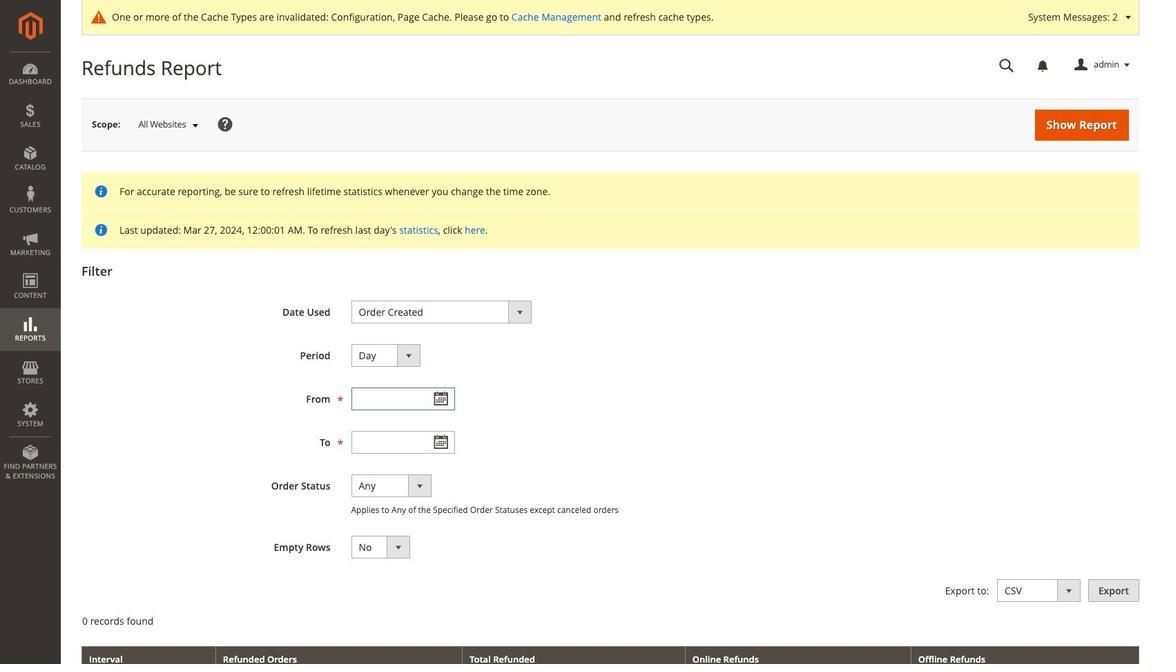 Task type: vqa. For each thing, say whether or not it's contained in the screenshot.
To text field
no



Task type: locate. For each thing, give the bounding box(es) containing it.
magento admin panel image
[[18, 12, 42, 40]]

None text field
[[989, 53, 1024, 77], [351, 388, 455, 411], [351, 432, 455, 454], [989, 53, 1024, 77], [351, 388, 455, 411], [351, 432, 455, 454]]

menu bar
[[0, 52, 61, 488]]



